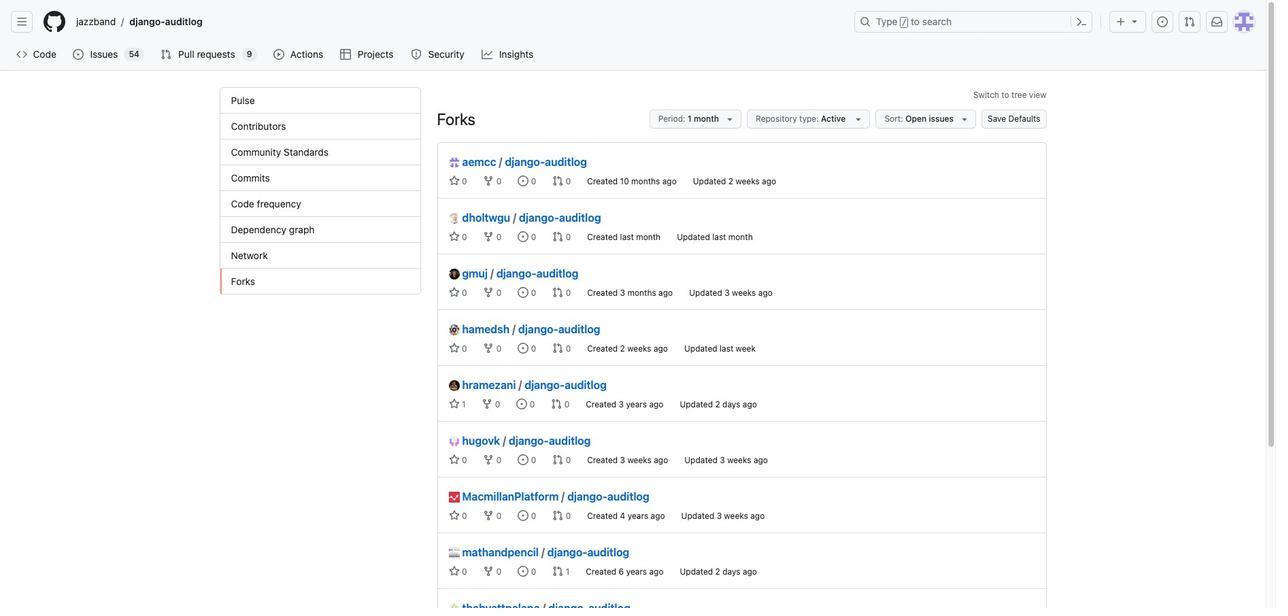 Task type: describe. For each thing, give the bounding box(es) containing it.
auditlog for mathandpencil
[[588, 546, 630, 559]]

git pull request image for hugovk
[[553, 455, 564, 465]]

weeks for gmuj
[[732, 288, 756, 298]]

hugovk
[[462, 435, 500, 447]]

hramezani
[[462, 379, 516, 391]]

updated for hramezani
[[680, 399, 713, 410]]

/ for mathandpencil
[[542, 546, 545, 559]]

4
[[620, 511, 626, 521]]

issues
[[929, 114, 954, 124]]

django- for macmillanplatform
[[568, 491, 608, 503]]

notifications image
[[1212, 16, 1223, 27]]

dholtwgu link
[[449, 210, 511, 226]]

pull requests
[[178, 48, 235, 60]]

switch
[[974, 90, 1000, 100]]

2 for hramezani
[[715, 399, 720, 410]]

@hugovk image
[[449, 436, 460, 447]]

9
[[247, 49, 252, 59]]

auditlog for macmillanplatform
[[608, 491, 650, 503]]

forks inside insights element
[[231, 276, 255, 287]]

homepage image
[[44, 11, 65, 33]]

gmuj
[[462, 267, 488, 280]]

repo forked image for macmillanplatform
[[483, 510, 494, 521]]

days for mathandpencil
[[723, 567, 741, 577]]

tree
[[1012, 90, 1027, 100]]

0 horizontal spatial to
[[911, 16, 920, 27]]

mathandpencil
[[462, 546, 539, 559]]

git pull request image for hamedsh
[[553, 343, 564, 354]]

updated 3 weeks ago for gmuj
[[689, 288, 773, 298]]

star image for mathandpencil
[[449, 566, 460, 577]]

projects
[[358, 48, 394, 60]]

updated 2 weeks ago
[[693, 176, 777, 186]]

created 3 months ago
[[587, 288, 673, 298]]

shield image
[[411, 49, 422, 60]]

updated for gmuj
[[689, 288, 723, 298]]

created 4 years ago
[[587, 511, 665, 521]]

git pull request image for hramezani
[[551, 399, 562, 410]]

2 horizontal spatial triangle down image
[[1130, 16, 1140, 27]]

@macmillanplatform image
[[449, 492, 460, 503]]

repo forked image for hugovk
[[483, 455, 494, 465]]

code for code frequency
[[231, 198, 254, 210]]

dholtwgu
[[462, 212, 511, 224]]

issue opened image for gmuj
[[518, 287, 529, 298]]

git pull request image for macmillanplatform
[[553, 510, 564, 521]]

repo forked image for hramezani
[[482, 399, 493, 410]]

auditlog inside jazzband / django-auditlog
[[165, 16, 203, 27]]

list containing jazzband
[[71, 11, 847, 33]]

star image for hamedsh
[[449, 343, 460, 354]]

django-auditlog link for hamedsh
[[519, 323, 601, 335]]

actions
[[290, 48, 323, 60]]

last down 10
[[620, 232, 634, 242]]

code link
[[11, 44, 62, 65]]

django- for aemcc
[[505, 156, 545, 168]]

created 3 weeks ago
[[587, 455, 668, 465]]

pull
[[178, 48, 194, 60]]

repository
[[756, 114, 797, 124]]

insights
[[499, 48, 534, 60]]

git pull request image for aemcc
[[553, 176, 564, 186]]

network link
[[220, 243, 420, 269]]

period:
[[659, 114, 686, 124]]

@hamedsh image
[[449, 325, 460, 335]]

repo forked image for hamedsh
[[483, 343, 494, 354]]

code for code
[[33, 48, 56, 60]]

search
[[923, 16, 952, 27]]

projects link
[[335, 44, 400, 65]]

play image
[[273, 49, 284, 60]]

save defaults
[[988, 114, 1041, 124]]

community
[[231, 146, 281, 158]]

type / to search
[[876, 16, 952, 27]]

auditlog for gmuj
[[537, 267, 579, 280]]

switch to tree view link
[[974, 90, 1047, 100]]

auditlog for hramezani
[[565, 379, 607, 391]]

created 2 weeks ago
[[587, 344, 668, 354]]

updated for hugovk
[[685, 455, 718, 465]]

code frequency
[[231, 198, 301, 210]]

0 vertical spatial forks
[[437, 110, 476, 129]]

created 3 years ago
[[586, 399, 664, 410]]

weeks for hugovk
[[728, 455, 752, 465]]

weeks for macmillanplatform
[[724, 511, 748, 521]]

django- for mathandpencil
[[548, 546, 588, 559]]

star image for dholtwgu
[[449, 231, 460, 242]]

created for mathandpencil
[[586, 567, 617, 577]]

requests
[[197, 48, 235, 60]]

django-auditlog link for dholtwgu
[[519, 212, 601, 224]]

auditlog for hamedsh
[[559, 323, 601, 335]]

type:
[[800, 114, 819, 124]]

/ django-auditlog for hugovk
[[503, 435, 591, 447]]

updated last month
[[677, 232, 753, 242]]

django- for hramezani
[[525, 379, 565, 391]]

54
[[129, 49, 140, 59]]

years for mathandpencil
[[626, 567, 647, 577]]

/ for gmuj
[[491, 267, 494, 280]]

hamedsh
[[462, 323, 510, 335]]

created 10 months ago
[[587, 176, 677, 186]]

created for hugovk
[[587, 455, 618, 465]]

star image for hugovk
[[449, 455, 460, 465]]

period: 1 month
[[659, 114, 719, 124]]

triangle down image for sort: open issues
[[959, 114, 970, 125]]

updated for macmillanplatform
[[682, 511, 715, 521]]

django-auditlog link for gmuj
[[497, 267, 579, 280]]

created for gmuj
[[587, 288, 618, 298]]

updated for dholtwgu
[[677, 232, 710, 242]]

week
[[736, 344, 756, 354]]

commits
[[231, 172, 270, 184]]

updated 2 days ago for hramezani
[[680, 399, 757, 410]]

django- for hugovk
[[509, 435, 549, 447]]

open
[[906, 114, 927, 124]]

auditlog for aemcc
[[545, 156, 587, 168]]

command palette image
[[1077, 16, 1087, 27]]

community standards
[[231, 146, 329, 158]]

save defaults button
[[982, 110, 1047, 129]]

pulse
[[231, 95, 255, 106]]

/ inside jazzband / django-auditlog
[[121, 16, 124, 28]]

django-auditlog link for aemcc
[[505, 156, 587, 168]]



Task type: locate. For each thing, give the bounding box(es) containing it.
1 vertical spatial star image
[[449, 399, 460, 410]]

repo forked image
[[483, 343, 494, 354], [482, 399, 493, 410], [483, 455, 494, 465], [483, 510, 494, 521]]

to left search
[[911, 16, 920, 27]]

django- for gmuj
[[497, 267, 537, 280]]

month for created last month
[[636, 232, 661, 242]]

code frequency link
[[220, 191, 420, 217]]

/ django-auditlog for hramezani
[[519, 379, 607, 391]]

months for aemcc
[[632, 176, 660, 186]]

triangle down image
[[1130, 16, 1140, 27], [725, 114, 736, 125], [959, 114, 970, 125]]

updated 3 weeks ago for hugovk
[[685, 455, 768, 465]]

created left 10
[[587, 176, 618, 186]]

0 vertical spatial star image
[[449, 176, 460, 186]]

star image down @hamedsh icon
[[449, 343, 460, 354]]

code down commits
[[231, 198, 254, 210]]

0 vertical spatial to
[[911, 16, 920, 27]]

/ django-auditlog for dholtwgu
[[513, 212, 601, 224]]

/ right aemcc
[[499, 156, 502, 168]]

django- right "hugovk"
[[509, 435, 549, 447]]

3
[[620, 288, 625, 298], [725, 288, 730, 298], [619, 399, 624, 410], [620, 455, 625, 465], [720, 455, 725, 465], [717, 511, 722, 521]]

2 for mathandpencil
[[716, 567, 720, 577]]

1 vertical spatial to
[[1002, 90, 1010, 100]]

/ django-auditlog for macmillanplatform
[[562, 491, 650, 503]]

0 vertical spatial code
[[33, 48, 56, 60]]

community standards link
[[220, 139, 420, 165]]

0 vertical spatial 1
[[688, 114, 692, 124]]

django- up 54
[[129, 16, 165, 27]]

1 star image from the top
[[449, 176, 460, 186]]

/ for hamedsh
[[513, 323, 516, 335]]

0 vertical spatial updated 3 weeks ago
[[689, 288, 773, 298]]

repo forked image for dholtwgu
[[483, 231, 494, 242]]

3 star image from the top
[[449, 343, 460, 354]]

1 repo forked image from the top
[[483, 176, 494, 186]]

django- right "hramezani"
[[525, 379, 565, 391]]

standards
[[284, 146, 329, 158]]

auditlog for hugovk
[[549, 435, 591, 447]]

switch to tree view
[[974, 90, 1047, 100]]

type
[[876, 16, 898, 27]]

/ django-auditlog for aemcc
[[499, 156, 587, 168]]

macmillanplatform link
[[449, 489, 559, 505]]

created down created 2 weeks ago
[[586, 399, 617, 410]]

1 for the rightmost 1 link
[[564, 567, 570, 577]]

insights element
[[219, 87, 421, 295]]

2 updated 2 days ago from the top
[[680, 567, 757, 577]]

years right 4
[[628, 511, 649, 521]]

1 right period:
[[688, 114, 692, 124]]

issue opened image for hugovk
[[518, 455, 529, 465]]

django-auditlog link for hramezani
[[525, 379, 607, 391]]

created for hramezani
[[586, 399, 617, 410]]

1 link
[[449, 399, 466, 410], [553, 566, 570, 577]]

6
[[619, 567, 624, 577]]

created for dholtwgu
[[587, 232, 618, 242]]

django- right gmuj at left top
[[497, 267, 537, 280]]

triangle down image right 'issues'
[[959, 114, 970, 125]]

issue opened image
[[73, 49, 84, 60], [518, 176, 529, 186], [518, 343, 529, 354], [518, 455, 529, 465]]

forks up @aemcc icon
[[437, 110, 476, 129]]

/
[[121, 16, 124, 28], [902, 18, 907, 27], [499, 156, 502, 168], [513, 212, 517, 224], [491, 267, 494, 280], [513, 323, 516, 335], [519, 379, 522, 391], [503, 435, 506, 447], [562, 491, 565, 503], [542, 546, 545, 559]]

django-
[[129, 16, 165, 27], [505, 156, 545, 168], [519, 212, 559, 224], [497, 267, 537, 280], [519, 323, 559, 335], [525, 379, 565, 391], [509, 435, 549, 447], [568, 491, 608, 503], [548, 546, 588, 559]]

1 down @hramezani icon
[[460, 399, 466, 410]]

2 repo forked image from the top
[[483, 231, 494, 242]]

star image down @aemcc icon
[[449, 176, 460, 186]]

months up created 2 weeks ago
[[628, 288, 656, 298]]

repo forked image down gmuj at left top
[[483, 287, 494, 298]]

django- for hamedsh
[[519, 323, 559, 335]]

/ right jazzband
[[121, 16, 124, 28]]

/ right "hramezani"
[[519, 379, 522, 391]]

active
[[821, 114, 846, 124]]

@dholtwgu image
[[449, 213, 460, 224]]

last
[[620, 232, 634, 242], [713, 232, 726, 242], [720, 344, 734, 354]]

3 repo forked image from the top
[[483, 287, 494, 298]]

repo forked image down dholtwgu
[[483, 231, 494, 242]]

@mathandpencil image
[[449, 548, 460, 559]]

0 vertical spatial years
[[626, 399, 647, 410]]

updated 2 days ago for mathandpencil
[[680, 567, 757, 577]]

months for gmuj
[[628, 288, 656, 298]]

repository type: active
[[756, 114, 848, 124]]

git pull request image
[[1185, 16, 1196, 27], [161, 49, 171, 60], [553, 176, 564, 186], [553, 231, 564, 242], [553, 287, 564, 298], [551, 399, 562, 410], [553, 566, 564, 577]]

0 vertical spatial updated 2 days ago
[[680, 399, 757, 410]]

forks link
[[220, 269, 420, 294]]

issue opened image for aemcc
[[518, 176, 529, 186]]

1 link left 6
[[553, 566, 570, 577]]

0 vertical spatial git pull request image
[[553, 343, 564, 354]]

save
[[988, 114, 1007, 124]]

aemcc link
[[449, 154, 496, 170]]

contributors
[[231, 120, 286, 132]]

3 git pull request image from the top
[[553, 510, 564, 521]]

django- right dholtwgu
[[519, 212, 559, 224]]

1
[[688, 114, 692, 124], [460, 399, 466, 410], [564, 567, 570, 577]]

0 horizontal spatial month
[[636, 232, 661, 242]]

dependency graph
[[231, 224, 315, 235]]

updated for aemcc
[[693, 176, 726, 186]]

2 vertical spatial star image
[[449, 510, 460, 521]]

git pull request image for dholtwgu
[[553, 231, 564, 242]]

hugovk link
[[449, 433, 500, 449]]

django-auditlog link for mathandpencil
[[548, 546, 630, 559]]

/ inside type / to search
[[902, 18, 907, 27]]

star image for macmillanplatform
[[449, 510, 460, 521]]

2 for aemcc
[[729, 176, 734, 186]]

months right 10
[[632, 176, 660, 186]]

star image for aemcc
[[449, 176, 460, 186]]

created for aemcc
[[587, 176, 618, 186]]

star image down @gmuj image
[[449, 287, 460, 298]]

1 git pull request image from the top
[[553, 343, 564, 354]]

mathandpencil link
[[449, 544, 539, 561]]

1 for the topmost 1 link
[[460, 399, 466, 410]]

issue opened image for mathandpencil
[[518, 566, 529, 577]]

/ right hamedsh
[[513, 323, 516, 335]]

code inside insights element
[[231, 198, 254, 210]]

years right 6
[[626, 567, 647, 577]]

1 horizontal spatial 1 link
[[553, 566, 570, 577]]

1 vertical spatial months
[[628, 288, 656, 298]]

sort: open issues
[[885, 114, 954, 124]]

2
[[729, 176, 734, 186], [620, 344, 625, 354], [715, 399, 720, 410], [716, 567, 720, 577]]

star image down @hugovk icon
[[449, 455, 460, 465]]

star image
[[449, 231, 460, 242], [449, 287, 460, 298], [449, 343, 460, 354], [449, 455, 460, 465], [449, 566, 460, 577]]

code right code icon
[[33, 48, 56, 60]]

repo forked image down macmillanplatform link on the left bottom of the page
[[483, 510, 494, 521]]

1 link down @hramezani icon
[[449, 399, 466, 410]]

hramezani link
[[449, 377, 516, 393]]

created 6 years ago
[[586, 567, 664, 577]]

1 horizontal spatial code
[[231, 198, 254, 210]]

django- right aemcc
[[505, 156, 545, 168]]

repo forked image down mathandpencil link
[[483, 566, 494, 577]]

git pull request image for gmuj
[[553, 287, 564, 298]]

3 star image from the top
[[449, 510, 460, 521]]

repo forked image down aemcc
[[483, 176, 494, 186]]

list
[[71, 11, 847, 33]]

0 horizontal spatial forks
[[231, 276, 255, 287]]

contributors link
[[220, 114, 420, 139]]

0 vertical spatial months
[[632, 176, 660, 186]]

days for hramezani
[[723, 399, 741, 410]]

2 vertical spatial git pull request image
[[553, 510, 564, 521]]

1 horizontal spatial month
[[694, 114, 719, 124]]

star image
[[449, 176, 460, 186], [449, 399, 460, 410], [449, 510, 460, 521]]

month
[[694, 114, 719, 124], [636, 232, 661, 242], [729, 232, 753, 242]]

frequency
[[257, 198, 301, 210]]

triangle down image right period: 1 month
[[725, 114, 736, 125]]

1 vertical spatial updated 2 days ago
[[680, 567, 757, 577]]

/ django-auditlog
[[499, 156, 587, 168], [513, 212, 601, 224], [491, 267, 579, 280], [513, 323, 601, 335], [519, 379, 607, 391], [503, 435, 591, 447], [562, 491, 650, 503], [542, 546, 630, 559]]

triangle down image right plus image
[[1130, 16, 1140, 27]]

2 git pull request image from the top
[[553, 455, 564, 465]]

repo forked image down "hugovk"
[[483, 455, 494, 465]]

1 vertical spatial years
[[628, 511, 649, 521]]

jazzband / django-auditlog
[[76, 16, 203, 28]]

month down created 10 months ago
[[636, 232, 661, 242]]

0 vertical spatial days
[[723, 399, 741, 410]]

last left week
[[720, 344, 734, 354]]

created for macmillanplatform
[[587, 511, 618, 521]]

view
[[1029, 90, 1047, 100]]

1 star image from the top
[[449, 231, 460, 242]]

created down the created last month
[[587, 288, 618, 298]]

months
[[632, 176, 660, 186], [628, 288, 656, 298]]

month for period: 1 month
[[694, 114, 719, 124]]

django- right hamedsh
[[519, 323, 559, 335]]

table image
[[341, 49, 351, 60]]

last down the updated 2 weeks ago
[[713, 232, 726, 242]]

dependency
[[231, 224, 287, 235]]

django- up the created 6 years ago on the bottom of page
[[548, 546, 588, 559]]

graph
[[289, 224, 315, 235]]

git pull request image for mathandpencil
[[553, 566, 564, 577]]

/ right dholtwgu
[[513, 212, 517, 224]]

/ django-auditlog for hamedsh
[[513, 323, 601, 335]]

1 days from the top
[[723, 399, 741, 410]]

updated for hamedsh
[[685, 344, 718, 354]]

days
[[723, 399, 741, 410], [723, 567, 741, 577]]

security link
[[406, 44, 471, 65]]

dependency graph link
[[220, 217, 420, 243]]

1 vertical spatial updated 3 weeks ago
[[685, 455, 768, 465]]

month down the updated 2 weeks ago
[[729, 232, 753, 242]]

2 vertical spatial updated 3 weeks ago
[[682, 511, 765, 521]]

git pull request image
[[553, 343, 564, 354], [553, 455, 564, 465], [553, 510, 564, 521]]

2 days from the top
[[723, 567, 741, 577]]

/ for dholtwgu
[[513, 212, 517, 224]]

/ for aemcc
[[499, 156, 502, 168]]

sort:
[[885, 114, 904, 124]]

created up created 3 years ago
[[587, 344, 618, 354]]

django-auditlog link for hugovk
[[509, 435, 591, 447]]

jazzband link
[[71, 11, 121, 33]]

forks
[[437, 110, 476, 129], [231, 276, 255, 287]]

jazzband
[[76, 16, 116, 27]]

years
[[626, 399, 647, 410], [628, 511, 649, 521], [626, 567, 647, 577]]

1 horizontal spatial triangle down image
[[959, 114, 970, 125]]

0 horizontal spatial 1
[[460, 399, 466, 410]]

2 vertical spatial 1
[[564, 567, 570, 577]]

issue opened image
[[1157, 16, 1168, 27], [518, 231, 529, 242], [518, 287, 529, 298], [517, 399, 528, 410], [518, 510, 529, 521], [518, 566, 529, 577]]

years for macmillanplatform
[[628, 511, 649, 521]]

code
[[33, 48, 56, 60], [231, 198, 254, 210]]

triangle down image
[[854, 114, 864, 125]]

0 link
[[449, 176, 467, 186], [483, 176, 502, 186], [518, 176, 536, 186], [553, 176, 571, 186], [449, 231, 467, 242], [483, 231, 502, 242], [518, 231, 536, 242], [553, 231, 571, 242], [449, 287, 467, 298], [483, 287, 502, 298], [518, 287, 536, 298], [553, 287, 571, 298], [449, 343, 467, 354], [483, 343, 502, 354], [518, 343, 536, 354], [553, 343, 571, 354], [482, 399, 500, 410], [517, 399, 535, 410], [551, 399, 570, 410], [449, 455, 467, 465], [483, 455, 502, 465], [518, 455, 536, 465], [553, 455, 571, 465], [449, 510, 467, 521], [483, 510, 502, 521], [518, 510, 536, 521], [553, 510, 571, 521], [449, 566, 467, 577], [483, 566, 502, 577], [518, 566, 536, 577]]

issue opened image for dholtwgu
[[518, 231, 529, 242]]

created for hamedsh
[[587, 344, 618, 354]]

star image for hramezani
[[449, 399, 460, 410]]

created down created 3 years ago
[[587, 455, 618, 465]]

star image down @hramezani icon
[[449, 399, 460, 410]]

issue opened image for hramezani
[[517, 399, 528, 410]]

5 star image from the top
[[449, 566, 460, 577]]

issue opened image for hamedsh
[[518, 343, 529, 354]]

to left tree
[[1002, 90, 1010, 100]]

@aemcc image
[[449, 157, 460, 168]]

last for hamedsh
[[720, 344, 734, 354]]

graph image
[[482, 49, 493, 60]]

auditlog
[[165, 16, 203, 27], [545, 156, 587, 168], [559, 212, 601, 224], [537, 267, 579, 280], [559, 323, 601, 335], [565, 379, 607, 391], [549, 435, 591, 447], [608, 491, 650, 503], [588, 546, 630, 559]]

django- up 'created 4 years ago'
[[568, 491, 608, 503]]

star image down @mathandpencil image
[[449, 566, 460, 577]]

star image down @macmillanplatform image at the bottom left of page
[[449, 510, 460, 521]]

issue opened image for macmillanplatform
[[518, 510, 529, 521]]

commits link
[[220, 165, 420, 191]]

years for hramezani
[[626, 399, 647, 410]]

issues
[[90, 48, 118, 60]]

1 vertical spatial git pull request image
[[553, 455, 564, 465]]

gmuj link
[[449, 265, 488, 282]]

0 horizontal spatial triangle down image
[[725, 114, 736, 125]]

/ right "hugovk"
[[503, 435, 506, 447]]

1 updated 2 days ago from the top
[[680, 399, 757, 410]]

0 horizontal spatial code
[[33, 48, 56, 60]]

ago
[[663, 176, 677, 186], [762, 176, 777, 186], [659, 288, 673, 298], [759, 288, 773, 298], [654, 344, 668, 354], [649, 399, 664, 410], [743, 399, 757, 410], [654, 455, 668, 465], [754, 455, 768, 465], [651, 511, 665, 521], [751, 511, 765, 521], [649, 567, 664, 577], [743, 567, 757, 577]]

4 star image from the top
[[449, 455, 460, 465]]

forks down network
[[231, 276, 255, 287]]

macmillanplatform
[[462, 491, 559, 503]]

defaults
[[1009, 114, 1041, 124]]

0 horizontal spatial 1 link
[[449, 399, 466, 410]]

actions link
[[268, 44, 330, 65]]

repo forked image for aemcc
[[483, 176, 494, 186]]

month for updated last month
[[729, 232, 753, 242]]

@hramezani image
[[449, 380, 460, 391]]

years up the created 3 weeks ago
[[626, 399, 647, 410]]

/ for macmillanplatform
[[562, 491, 565, 503]]

hamedsh link
[[449, 321, 510, 338]]

code image
[[16, 49, 27, 60]]

2 horizontal spatial month
[[729, 232, 753, 242]]

/ for hramezani
[[519, 379, 522, 391]]

/ right mathandpencil at the left of the page
[[542, 546, 545, 559]]

1 horizontal spatial to
[[1002, 90, 1010, 100]]

1 horizontal spatial 1
[[564, 567, 570, 577]]

auditlog for dholtwgu
[[559, 212, 601, 224]]

2 horizontal spatial 1
[[688, 114, 692, 124]]

4 repo forked image from the top
[[483, 566, 494, 577]]

1 vertical spatial code
[[231, 198, 254, 210]]

2 star image from the top
[[449, 399, 460, 410]]

/ django-auditlog for mathandpencil
[[542, 546, 630, 559]]

/ right macmillanplatform
[[562, 491, 565, 503]]

aemcc
[[462, 156, 496, 168]]

created
[[587, 176, 618, 186], [587, 232, 618, 242], [587, 288, 618, 298], [587, 344, 618, 354], [586, 399, 617, 410], [587, 455, 618, 465], [587, 511, 618, 521], [586, 567, 617, 577]]

2 vertical spatial years
[[626, 567, 647, 577]]

updated 2 days ago
[[680, 399, 757, 410], [680, 567, 757, 577]]

1 vertical spatial 1 link
[[553, 566, 570, 577]]

@gmuj image
[[449, 269, 460, 280]]

created left 6
[[586, 567, 617, 577]]

star image down @dholtwgu icon
[[449, 231, 460, 242]]

pulse link
[[220, 88, 420, 114]]

star image for gmuj
[[449, 287, 460, 298]]

created left 4
[[587, 511, 618, 521]]

django- inside jazzband / django-auditlog
[[129, 16, 165, 27]]

1 vertical spatial 1
[[460, 399, 466, 410]]

/ for hugovk
[[503, 435, 506, 447]]

/ django-auditlog for gmuj
[[491, 267, 579, 280]]

repo forked image for mathandpencil
[[483, 566, 494, 577]]

/ right gmuj at left top
[[491, 267, 494, 280]]

month right period:
[[694, 114, 719, 124]]

network
[[231, 250, 268, 261]]

created up the created 3 months ago
[[587, 232, 618, 242]]

weeks for aemcc
[[736, 176, 760, 186]]

updated 3 weeks ago for macmillanplatform
[[682, 511, 765, 521]]

0 vertical spatial 1 link
[[449, 399, 466, 410]]

/ right type
[[902, 18, 907, 27]]

security
[[428, 48, 465, 60]]

plus image
[[1116, 16, 1127, 27]]

1 left 6
[[564, 567, 570, 577]]

2 star image from the top
[[449, 287, 460, 298]]

django- for dholtwgu
[[519, 212, 559, 224]]

1 vertical spatial forks
[[231, 276, 255, 287]]

created last month
[[587, 232, 661, 242]]

insights link
[[476, 44, 540, 65]]

10
[[620, 176, 629, 186]]

1 vertical spatial days
[[723, 567, 741, 577]]

1 horizontal spatial forks
[[437, 110, 476, 129]]

repo forked image
[[483, 176, 494, 186], [483, 231, 494, 242], [483, 287, 494, 298], [483, 566, 494, 577]]

updated last week
[[685, 344, 756, 354]]

updated 3 weeks ago
[[689, 288, 773, 298], [685, 455, 768, 465], [682, 511, 765, 521]]

repo forked image down "hramezani"
[[482, 399, 493, 410]]

repo forked image down hamedsh
[[483, 343, 494, 354]]



Task type: vqa. For each thing, say whether or not it's contained in the screenshot.
the aemcc Link
yes



